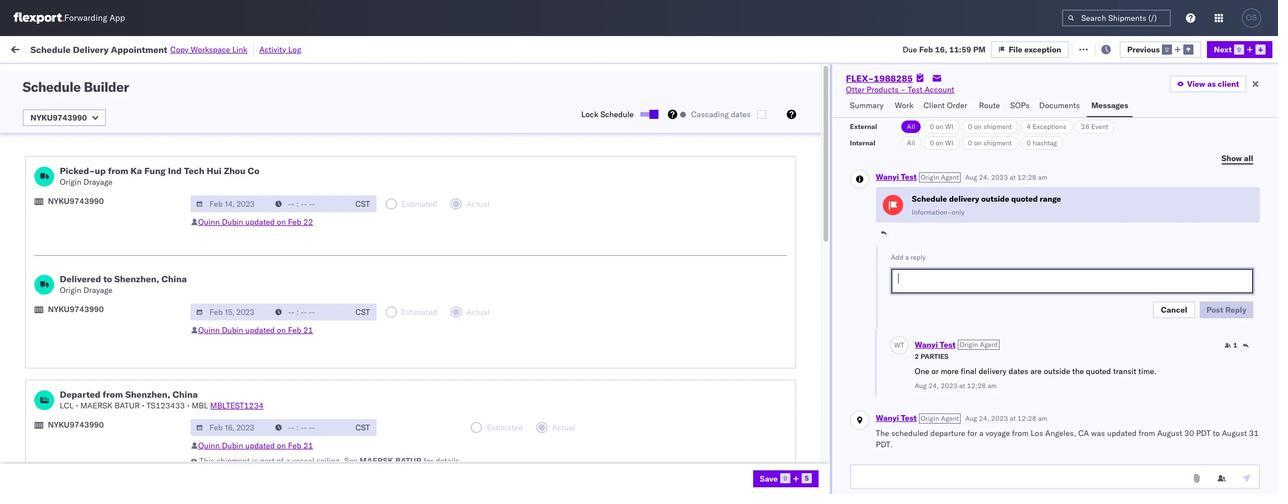 Task type: vqa. For each thing, say whether or not it's contained in the screenshot.
Apply filters
no



Task type: describe. For each thing, give the bounding box(es) containing it.
am for 9:30
[[229, 323, 242, 333]]

schedule delivery appointment for 12:30
[[26, 173, 139, 184]]

feb left 23,
[[267, 298, 281, 308]]

picked-up from ka fung ind tech hui zhou co origin drayage
[[60, 165, 259, 187]]

destination for flex-1891264
[[1221, 273, 1263, 283]]

31
[[1249, 429, 1259, 439]]

3 schedule pickup from los angeles, ca button from the top
[[26, 272, 165, 284]]

add
[[891, 253, 903, 262]]

container numbers
[[894, 91, 953, 99]]

departure
[[930, 429, 965, 439]]

1 confirm pickup from los angeles, ca button from the top
[[26, 98, 160, 111]]

11:59 left the is
[[210, 447, 232, 457]]

2 17, from the top
[[283, 174, 295, 184]]

6 resize handle column header from the left
[[638, 87, 651, 494]]

updated inside the scheduled departure for a voyage from los angeles, ca was updated from august 30 pdt to august 31 pdt.
[[1107, 429, 1137, 439]]

feb left 22
[[288, 217, 301, 227]]

1 flex-1911408 from the top
[[806, 298, 865, 308]]

2 schedule pickup from los angeles, ca link from the top
[[26, 222, 165, 234]]

1 horizontal spatial exception
[[1101, 44, 1138, 54]]

lcl for 11:59 pm pst, feb 16, 2023
[[426, 124, 439, 134]]

origin up final
[[960, 341, 978, 349]]

2 honeywell - test account from the left
[[657, 248, 750, 258]]

0 vertical spatial 16,
[[935, 44, 947, 54]]

0 on wi for internal
[[930, 139, 953, 147]]

1 vertical spatial wanyi test origin agent
[[915, 340, 998, 350]]

1 17, from the top
[[283, 149, 295, 159]]

at up 'voyage'
[[1010, 415, 1016, 423]]

this shipment is part of a vessel sailing. see maersk batur for details.
[[199, 456, 462, 466]]

1 vertical spatial demu1232567
[[951, 422, 1008, 432]]

5 schedule pickup from los angeles, ca link from the top
[[26, 421, 165, 432]]

5 resize handle column header from the left
[[552, 87, 566, 494]]

1 honeywell from the left
[[571, 248, 609, 258]]

schedule builder
[[23, 78, 129, 95]]

ocean for 11:59 pm pst, feb 23, 2023
[[400, 298, 423, 308]]

11:59 pm pst, mar 2, 2023 for second schedule pickup from los angeles, ca link from the bottom
[[210, 422, 313, 432]]

client
[[1218, 79, 1239, 89]]

only
[[952, 208, 964, 217]]

jaehyung for 1891264
[[1143, 273, 1177, 283]]

shenzhen, for from
[[125, 389, 170, 400]]

feb down the no
[[267, 124, 281, 134]]

to inside the scheduled departure for a voyage from los angeles, ca was updated from august 30 pdt to august 31 pdt.
[[1213, 429, 1220, 439]]

0 horizontal spatial exception
[[1024, 44, 1061, 54]]

2 on from the left
[[754, 372, 765, 383]]

proof
[[54, 372, 73, 382]]

1 bicu1234565, from the top
[[894, 422, 949, 432]]

3 resize handle column header from the left
[[381, 87, 395, 494]]

activity log
[[259, 44, 301, 54]]

2 parties button
[[915, 351, 949, 362]]

lock
[[581, 109, 598, 120]]

1 mawb1234 from the top
[[979, 149, 1023, 159]]

28
[[1081, 122, 1089, 131]]

ind
[[168, 165, 182, 176]]

time.
[[1138, 367, 1157, 377]]

from for sixth schedule pickup from los angeles, ca link from the top
[[88, 446, 104, 456]]

view as client button
[[1170, 76, 1246, 92]]

2 1911408 from the top
[[831, 348, 865, 358]]

container
[[894, 91, 924, 99]]

feb down '11:59 pm pst, feb 23, 2023'
[[263, 323, 277, 333]]

0 vertical spatial am
[[1038, 173, 1047, 181]]

nyku9743990 inside button
[[30, 113, 87, 123]]

schedule delivery appointment button for 12:30 pm pst, feb 17, 2023
[[26, 173, 139, 185]]

from inside "picked-up from ka fung ind tech hui zhou co origin drayage"
[[108, 165, 128, 176]]

dates
[[1009, 367, 1028, 377]]

confirm pickup from los angeles, ca button for 9:30 am pst, feb 24, 2023
[[26, 322, 160, 334]]

2 horizontal spatial otter
[[846, 85, 865, 95]]

wi for internal
[[945, 139, 953, 147]]

ocean for 7:30 pm pst, feb 21, 2023
[[400, 248, 423, 258]]

feb down quinn dubin updated on feb 22
[[262, 248, 276, 258]]

w
[[894, 341, 900, 349]]

actions
[[1230, 91, 1253, 99]]

1 horizontal spatial mbltest1234
[[979, 124, 1033, 134]]

china inside departed from shenzhen, china lcl • maersk batur • ts123433 • mbl mbltest1234
[[173, 389, 198, 400]]

china for 11:59 pm pst, feb 23, 2023
[[486, 298, 507, 308]]

external
[[850, 122, 877, 131]]

delivered
[[60, 273, 101, 285]]

1 horizontal spatial a
[[905, 253, 909, 262]]

Search Work text field
[[899, 40, 1021, 57]]

(0)
[[184, 44, 198, 54]]

1 resize handle column header from the left
[[189, 87, 203, 494]]

delivery up the delivered on the bottom of the page
[[61, 248, 90, 258]]

activity
[[259, 44, 286, 54]]

shipment for 0 hashtag
[[983, 139, 1012, 147]]

appointment for 12:30 pm pst, feb 17, 2023
[[92, 173, 139, 184]]

at inside one or more final delivery dates are outside the quoted transit time. aug 24, 2023 at 12:28 am
[[959, 382, 965, 390]]

air for 12:30 pm pst, feb 17, 2023
[[400, 149, 411, 159]]

24, up schedule delivery outside quoted range information-only
[[979, 173, 989, 181]]

2 aug 24, 2023 at 12:28 am from the top
[[965, 415, 1047, 423]]

1 2001714 from the top
[[831, 149, 865, 159]]

reply
[[911, 253, 926, 262]]

017482927423 for 12:00 pm pst, feb 20, 2023
[[979, 199, 1038, 209]]

mmm d, yyyy text field for picked-up from ka fung ind tech hui zhou co
[[190, 196, 270, 213]]

flex-1891264
[[806, 273, 865, 283]]

0 horizontal spatial 16,
[[283, 124, 295, 134]]

2 integration test account - western digital from the top
[[657, 174, 808, 184]]

1 vertical spatial of
[[277, 456, 284, 466]]

origin up departure
[[921, 415, 939, 423]]

testmbl123
[[979, 100, 1028, 110]]

11:59 pm pst, feb 16, 2023
[[210, 124, 317, 134]]

0 horizontal spatial products
[[592, 124, 624, 134]]

11:59 right mbl
[[210, 397, 232, 407]]

1 vertical spatial wanyi
[[915, 340, 938, 350]]

delivery up ready on the top of the page
[[73, 44, 109, 55]]

maeu1234567 for schedule delivery appointment
[[894, 248, 951, 258]]

12:28 inside one or more final delivery dates are outside the quoted transit time. aug 24, 2023 at 12:28 am
[[967, 382, 986, 390]]

tech
[[184, 165, 204, 176]]

0 horizontal spatial 1988285
[[831, 124, 865, 134]]

feb down 23,
[[288, 325, 301, 335]]

2 honeywell from the left
[[657, 248, 694, 258]]

0 vertical spatial flex-1988285
[[846, 73, 913, 84]]

message (0)
[[152, 44, 198, 54]]

ocean lcl for 9:30 am pst, feb 24, 2023
[[400, 323, 439, 333]]

2 bicu1234565, demu1232567 from the top
[[894, 471, 1008, 481]]

2 vertical spatial aug
[[965, 415, 977, 423]]

air for 9:00 am pst, feb 25, 2023
[[400, 372, 411, 383]]

schedule pickup from los angeles, ca for fourth schedule pickup from los angeles, ca link from the bottom
[[26, 273, 165, 283]]

cancel button
[[1153, 302, 1195, 319]]

2 ping from the left
[[657, 100, 676, 110]]

message
[[152, 44, 184, 54]]

of inside button
[[75, 372, 82, 382]]

confirm pickup from los angeles, ca for 11:59
[[26, 297, 160, 308]]

2 digital from the top
[[785, 174, 808, 184]]

confirm for 11:59 pm pst, feb 23, 2023's confirm pickup from los angeles, ca button
[[26, 297, 55, 308]]

from for schedule pickup from los angeles international airport link
[[88, 143, 104, 153]]

airport
[[74, 154, 99, 164]]

cst for ts123433
[[355, 423, 370, 433]]

759
[[208, 44, 222, 54]]

2 bicu1234565, from the top
[[894, 471, 949, 481]]

12:00 pm pst, feb 20, 2023
[[210, 199, 317, 209]]

24, up 'voyage'
[[979, 415, 989, 423]]

2 ag from the left
[[767, 372, 778, 383]]

origin inside the delivered to shenzhen, china origin drayage
[[60, 285, 81, 295]]

china for 11:59 pm pst, mar 2, 2023
[[486, 422, 507, 432]]

2 vertical spatial demu1232567
[[951, 471, 1008, 481]]

3 -- from the top
[[979, 472, 989, 482]]

1 horizontal spatial otter products - test account
[[846, 85, 954, 95]]

pickup for second schedule pickup from los angeles, ca link from the top
[[61, 223, 86, 233]]

pickup for schedule pickup from los angeles international airport link
[[61, 143, 86, 153]]

1 ag from the left
[[682, 372, 693, 383]]

route
[[979, 100, 1000, 110]]

team
[[1181, 472, 1199, 482]]

container numbers button
[[888, 89, 962, 100]]

agent for topmost wanyi test button
[[941, 173, 959, 181]]

all for external
[[907, 122, 915, 131]]

12:28 for bottom wanyi test button
[[1017, 415, 1036, 423]]

maersk inside departed from shenzhen, china lcl • maersk batur • ts123433 • mbl mbltest1234
[[80, 401, 113, 411]]

departed
[[60, 389, 100, 400]]

2 quinn from the top
[[198, 325, 220, 335]]

4 schedule pickup from los angeles, ca link from the top
[[26, 396, 165, 407]]

7:30 for schedule delivery appointment
[[210, 248, 227, 258]]

0 on shipment for 0
[[968, 139, 1012, 147]]

1 horizontal spatial file exception
[[1085, 44, 1138, 54]]

pdt.
[[876, 440, 893, 450]]

client order
[[924, 100, 967, 110]]

work
[[32, 41, 61, 57]]

schedule delivery appointment link for 12:30 pm pst, feb 17, 2023
[[26, 173, 139, 184]]

0 horizontal spatial file
[[1009, 44, 1022, 54]]

quoted inside one or more final delivery dates are outside the quoted transit time. aug 24, 2023 at 12:28 am
[[1086, 367, 1111, 377]]

2023 inside one or more final delivery dates are outside the quoted transit time. aug 24, 2023 at 12:28 am
[[941, 382, 957, 390]]

1 horizontal spatial file
[[1085, 44, 1099, 54]]

2 12:30 from the top
[[210, 174, 232, 184]]

schedule delivery appointment for 7:30
[[26, 248, 139, 258]]

2 vertical spatial wanyi test button
[[876, 413, 917, 424]]

1 bicu1234565, demu1232567 from the top
[[894, 422, 1008, 432]]

jaehyung choi - test destination age for flex-1891264
[[1143, 273, 1278, 283]]

3 jaehyung choi - test destination age from the top
[[1143, 348, 1278, 358]]

pickup for sixth schedule pickup from los angeles, ca link from the top
[[61, 446, 86, 456]]

4 schedule pickup from los angeles, ca button from the top
[[26, 421, 165, 433]]

0 vertical spatial appointment
[[111, 44, 167, 55]]

am inside one or more final delivery dates are outside the quoted transit time. aug 24, 2023 at 12:28 am
[[988, 382, 997, 390]]

1 ping from the left
[[571, 100, 590, 110]]

9:00
[[210, 372, 227, 383]]

flex-1919147
[[806, 397, 865, 407]]

confirm pickup from los angeles, ca for 9:30
[[26, 322, 160, 332]]

quinn for co
[[198, 217, 220, 227]]

status : ready for work, blocked, in progress
[[62, 70, 205, 78]]

2 vertical spatial am
[[1038, 415, 1047, 423]]

4 exceptions
[[1027, 122, 1066, 131]]

8 resize handle column header from the left
[[874, 87, 888, 494]]

2 integration test account - on ag from the left
[[657, 372, 778, 383]]

1 • from the left
[[76, 401, 78, 411]]

upload proof of delivery link
[[26, 371, 113, 383]]

order
[[947, 100, 967, 110]]

age for flex-1911408
[[1265, 298, 1278, 308]]

workitem button
[[7, 89, 192, 100]]

batch
[[1214, 44, 1237, 54]]

at left link
[[225, 44, 232, 54]]

is
[[252, 456, 258, 466]]

24, down 23,
[[279, 323, 291, 333]]

final
[[961, 367, 977, 377]]

2 vertical spatial shipment
[[217, 456, 250, 466]]

: for snoozed
[[262, 70, 264, 78]]

status
[[62, 70, 82, 78]]

3 1911466 from the top
[[831, 472, 865, 482]]

3 jaehyung from the top
[[1143, 348, 1177, 358]]

confirm for confirm delivery 'button'
[[26, 347, 55, 357]]

1 horizontal spatial maersk
[[360, 456, 393, 466]]

1 aug 24, 2023 at 12:28 am from the top
[[965, 173, 1047, 181]]

thailand
[[486, 149, 517, 159]]

1 integration test account - on ag from the left
[[571, 372, 693, 383]]

12 resize handle column header from the left
[[1249, 87, 1263, 494]]

link
[[232, 44, 247, 54]]

ts123433
[[146, 401, 185, 411]]

part
[[260, 456, 275, 466]]

for for work,
[[108, 70, 117, 78]]

no
[[267, 70, 276, 78]]

mbl/mawb numbers
[[979, 91, 1048, 99]]

1911466 for sixth schedule pickup from los angeles, ca link from the top
[[831, 447, 865, 457]]

1 on from the left
[[668, 372, 680, 383]]

2 schedule pickup from los angeles, ca button from the top
[[26, 222, 165, 235]]

3 age from the top
[[1265, 348, 1278, 358]]

flex-1911466 for second schedule pickup from los angeles, ca link from the bottom
[[806, 422, 865, 432]]

feb right due
[[919, 44, 933, 54]]

20
[[1159, 472, 1169, 482]]

2 mawb1234 from the top
[[979, 174, 1023, 184]]

quinn dubin updated on feb 21 button for delivered to shenzhen, china
[[198, 325, 313, 335]]

nyku9743990 for departed from shenzhen, china
[[48, 420, 104, 430]]

1 honeywell - test account from the left
[[571, 248, 664, 258]]

-- for 11:59 pm pst, mar 2, 2023
[[979, 422, 989, 432]]

feb up vessel
[[288, 441, 301, 451]]

action
[[1238, 44, 1263, 54]]

0 vertical spatial 1988285
[[874, 73, 913, 84]]

flexport demo consignee
[[571, 422, 664, 432]]

schedule for fourth schedule pickup from los angeles, ca link from the bottom
[[26, 273, 59, 283]]

one or more final delivery dates are outside the quoted transit time. aug 24, 2023 at 12:28 am
[[915, 367, 1157, 390]]

from for fourth schedule pickup from los angeles, ca link from the bottom
[[88, 273, 104, 283]]

assignment
[[1201, 472, 1242, 482]]

a inside the scheduled departure for a voyage from los angeles, ca was updated from august 30 pdt to august 31 pdt.
[[979, 429, 984, 439]]

pdt
[[1196, 429, 1211, 439]]

11:59 up 9:30
[[210, 298, 232, 308]]

upload customs clearance documents link
[[26, 198, 166, 209]]

1891264
[[831, 273, 865, 283]]

from for third schedule pickup from los angeles, ca link from the bottom of the page
[[88, 397, 104, 407]]

1 12:30 from the top
[[210, 149, 232, 159]]

delivery inside schedule delivery outside quoted range information-only
[[949, 194, 979, 204]]

2 vertical spatial for
[[424, 456, 433, 466]]

china for 7:30 pm pst, feb 21, 2023
[[486, 248, 507, 258]]

feb right the co
[[267, 174, 281, 184]]

ca inside the scheduled departure for a voyage from los angeles, ca was updated from august 30 pdt to august 31 pdt.
[[1078, 429, 1089, 439]]

delivery down airport on the top left of the page
[[61, 173, 90, 184]]

from for second schedule pickup from los angeles, ca link from the bottom
[[88, 421, 104, 432]]

flex-2006134
[[806, 100, 865, 110]]

cancel
[[1161, 305, 1187, 315]]

feb left 27,
[[267, 397, 281, 407]]

1 horizontal spatial products
[[867, 85, 899, 95]]

1 western from the top
[[754, 149, 783, 159]]

clearance
[[87, 198, 123, 208]]

due feb 16, 11:59 pm
[[903, 44, 986, 54]]

appointment for 7:30 pm pst, feb 21, 2023
[[92, 248, 139, 258]]

1 vertical spatial wanyi test button
[[915, 340, 956, 350]]

1 vertical spatial agent
[[980, 341, 998, 349]]

messages button
[[1087, 95, 1133, 117]]

0 horizontal spatial otter
[[571, 124, 590, 134]]

feb left 20,
[[267, 199, 281, 209]]

1 vertical spatial flex-1988285
[[806, 124, 865, 134]]

0 horizontal spatial file exception
[[1009, 44, 1061, 54]]

upload customs clearance documents
[[26, 198, 166, 208]]

work inside "button"
[[895, 100, 913, 110]]

22
[[303, 217, 313, 227]]

air for 12:00 pm pst, feb 20, 2023
[[400, 199, 411, 209]]

2, for second schedule pickup from los angeles, ca link from the bottom
[[284, 422, 291, 432]]

feb down the 12:00 pm pst, feb 20, 2023
[[262, 224, 276, 234]]

11:59 right due
[[949, 44, 971, 54]]

schedule for 1st schedule pickup from los angeles, ca link from the top of the page
[[26, 124, 59, 134]]

china for 11:59 pm pst, feb 16, 2023
[[486, 124, 507, 134]]

2
[[915, 353, 919, 361]]

23,
[[283, 298, 295, 308]]

10 resize handle column header from the left
[[1124, 87, 1138, 494]]

-- : -- -- text field
[[269, 419, 349, 436]]

11:59 pm pst, feb 23, 2023
[[210, 298, 317, 308]]

quinn dubin updated on feb 21 for delivered to shenzhen, china
[[198, 325, 313, 335]]

1 flex-2001714 from the top
[[806, 149, 865, 159]]

9:00 am pst, feb 25, 2023
[[210, 372, 312, 383]]

co
[[248, 165, 259, 176]]

2 12:30 pm pst, feb 17, 2023 from the top
[[210, 174, 317, 184]]

1 horizontal spatial batur
[[395, 456, 422, 466]]

1 august from the left
[[1157, 429, 1182, 439]]

was
[[1091, 429, 1105, 439]]

nyku9743990 button
[[23, 109, 106, 126]]

205
[[260, 44, 274, 54]]

from for first confirm pickup from los angeles, ca link
[[83, 99, 100, 109]]

ocean lcl for 7:30 pm pst, feb 21, 2023
[[400, 248, 439, 258]]

parties
[[921, 353, 949, 361]]

0 vertical spatial aug
[[965, 173, 977, 181]]

2 2001714 from the top
[[831, 174, 865, 184]]

schedule for second schedule pickup from los angeles, ca link from the bottom
[[26, 421, 59, 432]]

11:59 pm pst, feb 27, 2023
[[210, 397, 317, 407]]

details.
[[435, 456, 462, 466]]

batch action button
[[1197, 40, 1271, 57]]

updated for departed from shenzhen, china
[[245, 441, 275, 451]]

confirm pickup from los angeles, ca link for 11:59 pm pst, feb 23, 2023
[[26, 297, 160, 308]]

3 flex-1911466 from the top
[[806, 472, 865, 482]]

1 schedule pickup from los angeles, ca link from the top
[[26, 123, 165, 134]]

pickup for fourth schedule pickup from los angeles, ca link from the bottom
[[61, 273, 86, 283]]

delivery inside button
[[84, 372, 113, 382]]

zhou
[[224, 165, 245, 176]]

fcl for 11:59 pm pst, feb 23, 2023
[[426, 298, 440, 308]]

1 horizontal spatial otter
[[657, 124, 675, 134]]

3 choi from the top
[[1179, 348, 1195, 358]]

am for 9:00
[[229, 372, 242, 383]]

destination for flex-1911408
[[1221, 298, 1263, 308]]

2 western from the top
[[754, 174, 783, 184]]

choi for 1891264
[[1179, 273, 1195, 283]]



Task type: locate. For each thing, give the bounding box(es) containing it.
4
[[1027, 122, 1031, 131]]

am right the 9:00
[[229, 372, 242, 383]]

drayage inside "picked-up from ka fung ind tech hui zhou co origin drayage"
[[83, 177, 112, 187]]

next
[[1214, 44, 1232, 54]]

1 vertical spatial confirm pickup from los angeles, ca
[[26, 297, 160, 308]]

-- : -- -- text field for picked-up from ka fung ind tech hui zhou co
[[269, 196, 349, 213]]

3 air from the top
[[400, 372, 411, 383]]

1 vertical spatial integration test account - western digital
[[657, 174, 808, 184]]

3 mmm d, yyyy text field from the top
[[190, 419, 270, 436]]

0 vertical spatial confirm pickup from los angeles, ca
[[26, 99, 160, 109]]

1 confirm pickup from los angeles, ca link from the top
[[26, 98, 160, 110]]

pickup inside schedule pickup from los angeles international airport
[[61, 143, 86, 153]]

Search Shipments (/) text field
[[1062, 10, 1171, 26]]

am
[[229, 323, 242, 333], [229, 372, 242, 383]]

los
[[102, 99, 114, 109], [106, 124, 119, 134], [106, 143, 119, 153], [106, 223, 119, 233], [106, 273, 119, 283], [102, 297, 114, 308], [102, 322, 114, 332], [106, 397, 119, 407], [106, 421, 119, 432], [1031, 429, 1043, 439], [106, 446, 119, 456]]

upload for upload proof of delivery
[[26, 372, 52, 382]]

jaehyung for 1911408
[[1143, 298, 1177, 308]]

3 quinn from the top
[[198, 441, 220, 451]]

one
[[915, 367, 929, 377]]

from inside departed from shenzhen, china lcl • maersk batur • ts123433 • mbl mbltest1234
[[103, 389, 123, 400]]

wanyi test origin agent for topmost wanyi test button
[[876, 172, 959, 182]]

4 ocean from the top
[[400, 323, 423, 333]]

2 21, from the top
[[278, 248, 290, 258]]

0 vertical spatial mawb1234
[[979, 149, 1023, 159]]

1
[[1233, 341, 1237, 350]]

1 vertical spatial mbltest1234
[[210, 401, 264, 411]]

batur inside departed from shenzhen, china lcl • maersk batur • ts123433 • mbl mbltest1234
[[115, 401, 140, 411]]

1 vertical spatial fcl
[[426, 447, 440, 457]]

1 vertical spatial 1911466
[[831, 447, 865, 457]]

updated for picked-up from ka fung ind tech hui zhou co
[[245, 217, 275, 227]]

bicu1234565,
[[894, 422, 949, 432], [894, 471, 949, 481]]

2 vertical spatial dubin
[[222, 441, 243, 451]]

integration test account - western digital
[[657, 149, 808, 159], [657, 174, 808, 184]]

delivery up only
[[949, 194, 979, 204]]

cst for co
[[355, 199, 370, 209]]

angeles, inside the scheduled departure for a voyage from los angeles, ca was updated from august 30 pdt to august 31 pdt.
[[1045, 429, 1076, 439]]

shenzhen, inside departed from shenzhen, china lcl • maersk batur • ts123433 • mbl mbltest1234
[[125, 389, 170, 400]]

schedule delivery appointment button up the delivered on the bottom of the page
[[26, 247, 139, 260]]

origin inside "picked-up from ka fung ind tech hui zhou co origin drayage"
[[60, 177, 81, 187]]

bicu1234565, demu1232567 down "more"
[[894, 422, 1008, 432]]

017482927423 for 9:00 am pst, feb 25, 2023
[[979, 372, 1038, 383]]

to inside the delivered to shenzhen, china origin drayage
[[103, 273, 112, 285]]

nyku9743990 for delivered to shenzhen, china
[[48, 304, 104, 315]]

0 vertical spatial bicu1234565,
[[894, 422, 949, 432]]

1 vertical spatial maersk
[[360, 456, 393, 466]]

documents down "picked-up from ka fung ind tech hui zhou co origin drayage"
[[126, 198, 166, 208]]

2 august from the left
[[1222, 429, 1247, 439]]

wanyi up the
[[876, 413, 899, 424]]

2 7:30 from the top
[[210, 248, 227, 258]]

forwarding app link
[[14, 12, 125, 24]]

1 vertical spatial digital
[[785, 174, 808, 184]]

entity right lock
[[616, 100, 637, 110]]

2 ping - test entity from the left
[[657, 100, 723, 110]]

1 vertical spatial ocean fcl
[[400, 447, 440, 457]]

schedule pickup from los angeles, ca for second schedule pickup from los angeles, ca link from the bottom
[[26, 421, 165, 432]]

schedule for schedule pickup from los angeles international airport link
[[26, 143, 59, 153]]

drayage inside the delivered to shenzhen, china origin drayage
[[83, 285, 112, 295]]

2 vertical spatial jaehyung
[[1143, 348, 1177, 358]]

30
[[1184, 429, 1194, 439]]

2 jaehyung from the top
[[1143, 298, 1177, 308]]

0 vertical spatial drayage
[[83, 177, 112, 187]]

1 flex-2150210 from the top
[[806, 199, 865, 209]]

2 flex-2150210 from the top
[[806, 372, 865, 383]]

3 ocean lcl from the top
[[400, 323, 439, 333]]

0 vertical spatial air
[[400, 149, 411, 159]]

0 horizontal spatial ping
[[571, 100, 590, 110]]

schedule pickup from los angeles, ca for 1st schedule pickup from los angeles, ca link from the top of the page
[[26, 124, 165, 134]]

cst
[[355, 199, 370, 209], [355, 307, 370, 317], [355, 423, 370, 433]]

flex-1988285 down flex-2006134
[[806, 124, 865, 134]]

1 vertical spatial upload
[[26, 372, 52, 382]]

save
[[760, 474, 778, 484]]

2 • from the left
[[142, 401, 144, 411]]

0 horizontal spatial on
[[668, 372, 680, 383]]

updated down '11:59 pm pst, feb 23, 2023'
[[245, 325, 275, 335]]

1 horizontal spatial 1988285
[[874, 73, 913, 84]]

21 for delivered to shenzhen, china
[[303, 325, 313, 335]]

schedule pickup from los angeles, ca for sixth schedule pickup from los angeles, ca link from the top
[[26, 446, 165, 456]]

resize handle column header
[[189, 87, 203, 494], [335, 87, 349, 494], [381, 87, 395, 494], [467, 87, 480, 494], [552, 87, 566, 494], [638, 87, 651, 494], [769, 87, 783, 494], [874, 87, 888, 494], [960, 87, 973, 494], [1124, 87, 1138, 494], [1210, 87, 1223, 494], [1249, 87, 1263, 494]]

1 ocean from the top
[[400, 124, 423, 134]]

wanyi test origin agent for bottom wanyi test button
[[876, 413, 959, 424]]

1977428 for schedule pickup from los angeles, ca
[[831, 224, 865, 234]]

drayage
[[83, 177, 112, 187], [83, 285, 112, 295]]

flex-1911466 for sixth schedule pickup from los angeles, ca link from the top
[[806, 447, 865, 457]]

1 integration test account - western digital from the top
[[657, 149, 808, 159]]

at up schedule delivery outside quoted range information-only
[[1010, 173, 1016, 181]]

1 horizontal spatial 16,
[[935, 44, 947, 54]]

0 vertical spatial 2001714
[[831, 149, 865, 159]]

12:30 up hui
[[210, 149, 232, 159]]

china
[[486, 124, 507, 134], [486, 248, 507, 258], [161, 273, 187, 285], [486, 298, 507, 308], [173, 389, 198, 400], [486, 422, 507, 432]]

wanyi for bottom wanyi test button
[[876, 413, 899, 424]]

0 vertical spatial quinn
[[198, 217, 220, 227]]

picked-
[[60, 165, 95, 176]]

0 horizontal spatial otter products - test account
[[571, 124, 680, 134]]

1977428 for schedule delivery appointment
[[831, 248, 865, 258]]

lcl for 7:30 pm pst, feb 21, 2023
[[426, 248, 439, 258]]

progress
[[177, 70, 205, 78]]

delivery down the 'demo123'
[[979, 367, 1006, 377]]

1 vertical spatial maeu1234567
[[894, 248, 951, 258]]

quinn up this
[[198, 441, 220, 451]]

1 vertical spatial documents
[[126, 198, 166, 208]]

all button for external
[[901, 120, 921, 134]]

maersk batur link
[[360, 456, 422, 467]]

-
[[901, 85, 906, 95], [592, 100, 597, 110], [678, 100, 683, 110], [626, 124, 631, 134], [747, 149, 751, 159], [747, 174, 751, 184], [611, 248, 615, 258], [696, 248, 701, 258], [1197, 273, 1202, 283], [1197, 298, 1202, 308], [1197, 348, 1202, 358], [661, 372, 666, 383], [747, 372, 751, 383], [979, 397, 984, 407], [984, 397, 989, 407], [979, 422, 984, 432], [984, 422, 989, 432], [979, 472, 984, 482], [984, 472, 989, 482]]

1 vertical spatial 2150210
[[831, 372, 865, 383]]

copy
[[170, 44, 189, 54]]

confirm pickup from los angeles, ca link for 9:30 am pst, feb 24, 2023
[[26, 322, 160, 333]]

filtered
[[11, 69, 39, 79]]

0 horizontal spatial to
[[103, 273, 112, 285]]

0 vertical spatial maersk
[[80, 401, 113, 411]]

0 vertical spatial flex-2150210
[[806, 199, 865, 209]]

range
[[1040, 194, 1061, 204]]

0 vertical spatial vietnam
[[486, 199, 515, 209]]

2 choi from the top
[[1179, 298, 1195, 308]]

0 vertical spatial aug 24, 2023 at 12:28 am
[[965, 173, 1047, 181]]

0 vertical spatial mbltest1234
[[979, 124, 1033, 134]]

numbers inside container numbers button
[[925, 91, 953, 99]]

outside inside schedule delivery outside quoted range information-only
[[981, 194, 1009, 204]]

flex-1988285 up summary
[[846, 73, 913, 84]]

21, for schedule pickup from los angeles, ca
[[278, 224, 290, 234]]

angeles,
[[116, 99, 147, 109], [121, 124, 152, 134], [121, 223, 152, 233], [121, 273, 152, 283], [116, 297, 147, 308], [116, 322, 147, 332], [121, 397, 152, 407], [121, 421, 152, 432], [1045, 429, 1076, 439], [121, 446, 152, 456]]

:
[[82, 70, 84, 78], [262, 70, 264, 78]]

schedule inside schedule pickup from los angeles international airport
[[26, 143, 59, 153]]

1 vertical spatial jaehyung choi - test destination age
[[1143, 298, 1278, 308]]

vessel
[[292, 456, 314, 466]]

agent
[[941, 173, 959, 181], [980, 341, 998, 349], [941, 415, 959, 423]]

numbers inside mbl/mawb numbers button
[[1020, 91, 1048, 99]]

work right import
[[123, 44, 143, 54]]

1 cst from the top
[[355, 199, 370, 209]]

2 am from the top
[[229, 372, 242, 383]]

schedule pickup from los angeles, ca link
[[26, 123, 165, 134], [26, 222, 165, 234], [26, 272, 165, 283], [26, 396, 165, 407], [26, 421, 165, 432], [26, 446, 165, 457]]

1 button
[[1224, 341, 1237, 350]]

0 vertical spatial fcl
[[426, 298, 440, 308]]

1 vertical spatial shenzhen,
[[125, 389, 170, 400]]

blocked,
[[139, 70, 167, 78]]

3 cst from the top
[[355, 423, 370, 433]]

2 0 on shipment from the top
[[968, 139, 1012, 147]]

schedule delivery appointment link up the delivered on the bottom of the page
[[26, 247, 139, 258]]

quoted inside schedule delivery outside quoted range information-only
[[1011, 194, 1038, 204]]

wanyi test button up the parties
[[915, 340, 956, 350]]

21
[[303, 325, 313, 335], [303, 441, 313, 451]]

aug inside one or more final delivery dates are outside the quoted transit time. aug 24, 2023 at 12:28 am
[[915, 382, 927, 390]]

2 1911466 from the top
[[831, 447, 865, 457]]

2 cst from the top
[[355, 307, 370, 317]]

confirm delivery button
[[26, 346, 86, 359]]

upload
[[26, 198, 52, 208], [26, 372, 52, 382]]

quinn dubin updated on feb 21 button
[[198, 325, 313, 335], [198, 441, 313, 451]]

bicu1234565, down scheduled
[[894, 471, 949, 481]]

flex-1919147 button
[[788, 394, 867, 410], [788, 394, 867, 410]]

appointment
[[111, 44, 167, 55], [92, 173, 139, 184], [92, 248, 139, 258]]

western
[[754, 149, 783, 159], [754, 174, 783, 184]]

otter products - test account link
[[846, 84, 954, 95]]

1 quinn dubin updated on feb 21 from the top
[[198, 325, 313, 335]]

2 : from the left
[[262, 70, 264, 78]]

9 resize handle column header from the left
[[960, 87, 973, 494]]

3 • from the left
[[187, 401, 190, 411]]

1911466 for second schedule pickup from los angeles, ca link from the bottom
[[831, 422, 865, 432]]

mmm d, yyyy text field down mbltest1234 button
[[190, 419, 270, 436]]

otter up the 2006134
[[846, 85, 865, 95]]

delivery up departed
[[84, 372, 113, 382]]

0 horizontal spatial outside
[[981, 194, 1009, 204]]

2 jaehyung choi - test destination age from the top
[[1143, 298, 1278, 308]]

wanyi test origin agent up information-
[[876, 172, 959, 182]]

wanyi test button up scheduled
[[876, 413, 917, 424]]

1 1911408 from the top
[[831, 298, 865, 308]]

21 for departed from shenzhen, china
[[303, 441, 313, 451]]

confirm pickup from los angeles, ca link down builder
[[26, 98, 160, 110]]

jaehyung choi - test destination age for flex-1911408
[[1143, 298, 1278, 308]]

mar for second schedule pickup from los angeles, ca link from the bottom
[[267, 422, 282, 432]]

lock schedule
[[581, 109, 634, 120]]

1 21, from the top
[[278, 224, 290, 234]]

dubin down mbltest1234 button
[[222, 441, 243, 451]]

2 ocean lcl from the top
[[400, 248, 439, 258]]

0 vertical spatial 1911408
[[831, 298, 865, 308]]

pst,
[[248, 124, 265, 134], [248, 149, 265, 159], [248, 174, 265, 184], [248, 199, 265, 209], [243, 224, 260, 234], [243, 248, 260, 258], [248, 298, 265, 308], [244, 323, 261, 333], [244, 372, 261, 383], [248, 397, 265, 407], [248, 422, 265, 432], [248, 447, 265, 457]]

0 horizontal spatial maersk
[[80, 401, 113, 411]]

bicu1234565, demu1232567 down departure
[[894, 471, 1008, 481]]

ocean lcl for 11:59 pm pst, feb 16, 2023
[[400, 124, 439, 134]]

1988285 up internal
[[831, 124, 865, 134]]

11:59 down mbltest1234 button
[[210, 422, 232, 432]]

confirm pickup from los angeles, ca link up confirm delivery
[[26, 322, 160, 333]]

honeywell - test account
[[571, 248, 664, 258], [657, 248, 750, 258]]

age for flex-1891264
[[1265, 273, 1278, 283]]

delivery inside 'button'
[[57, 347, 86, 357]]

exception down search shipments (/) text box
[[1101, 44, 1138, 54]]

-- : -- -- text field
[[269, 196, 349, 213], [269, 304, 349, 321]]

up
[[95, 165, 106, 176]]

0 horizontal spatial august
[[1157, 429, 1182, 439]]

wanyi test button up information-
[[876, 172, 917, 182]]

2 quinn dubin updated on feb 21 button from the top
[[198, 441, 313, 451]]

2 schedule delivery appointment button from the top
[[26, 247, 139, 260]]

updated for delivered to shenzhen, china
[[245, 325, 275, 335]]

feb down 11:59 pm pst, feb 16, 2023
[[267, 149, 281, 159]]

demu1232567 down 'voyage'
[[951, 471, 1008, 481]]

1 vertical spatial western
[[754, 174, 783, 184]]

1 vertical spatial drayage
[[83, 285, 112, 295]]

1 vertical spatial bicu1234565,
[[894, 471, 949, 481]]

0 vertical spatial wanyi
[[876, 172, 899, 182]]

1911408 up the 1919147
[[831, 348, 865, 358]]

1 ocean lcl from the top
[[400, 124, 439, 134]]

schedule for 12:30 pm pst, feb 17, 2023's the schedule delivery appointment link
[[26, 173, 59, 184]]

appointment up the delivered to shenzhen, china origin drayage
[[92, 248, 139, 258]]

ocean for 9:30 am pst, feb 24, 2023
[[400, 323, 423, 333]]

1 vertical spatial schedule delivery appointment link
[[26, 247, 139, 258]]

confirm pickup from los angeles, ca button up confirm delivery
[[26, 322, 160, 334]]

2 schedule pickup from los angeles, ca from the top
[[26, 223, 165, 233]]

schedule pickup from los angeles, ca for third schedule pickup from los angeles, ca link from the bottom of the page
[[26, 397, 165, 407]]

los inside schedule pickup from los angeles international airport
[[106, 143, 119, 153]]

11:59 up hui
[[210, 124, 232, 134]]

0 hashtag
[[1027, 139, 1057, 147]]

1 mmm d, yyyy text field from the top
[[190, 196, 270, 213]]

documents inside upload customs clearance documents 'link'
[[126, 198, 166, 208]]

0 vertical spatial cst
[[355, 199, 370, 209]]

3 ocean from the top
[[400, 298, 423, 308]]

batur
[[115, 401, 140, 411], [395, 456, 422, 466]]

2 vertical spatial quinn
[[198, 441, 220, 451]]

quoted left range
[[1011, 194, 1038, 204]]

confirm pickup from los angeles, ca down builder
[[26, 99, 160, 109]]

0 vertical spatial 0 on wi
[[930, 122, 953, 131]]

2 wi from the top
[[945, 139, 953, 147]]

1 ping - test entity from the left
[[571, 100, 637, 110]]

7:30 for schedule pickup from los angeles, ca
[[210, 224, 227, 234]]

0 vertical spatial 12:30
[[210, 149, 232, 159]]

12:28 for topmost wanyi test button
[[1017, 173, 1036, 181]]

of right proof
[[75, 372, 82, 382]]

confirm pickup from los angeles, ca up confirm delivery
[[26, 322, 160, 332]]

1 11:59 pm pst, mar 2, 2023 from the top
[[210, 422, 313, 432]]

exception up mbl/mawb numbers button
[[1024, 44, 1061, 54]]

0 vertical spatial western
[[754, 149, 783, 159]]

1 drayage from the top
[[83, 177, 112, 187]]

builder
[[84, 78, 129, 95]]

2 2, from the top
[[284, 447, 291, 457]]

quinn dubin updated on feb 21 for departed from shenzhen, china
[[198, 441, 313, 451]]

2023
[[297, 124, 317, 134], [297, 149, 317, 159], [991, 173, 1008, 181], [297, 174, 317, 184], [297, 199, 317, 209], [292, 224, 312, 234], [292, 248, 312, 258], [297, 298, 317, 308], [293, 323, 312, 333], [293, 372, 312, 383], [941, 382, 957, 390], [297, 397, 317, 407], [991, 415, 1008, 423], [293, 422, 313, 432], [293, 447, 313, 457]]

1 2, from the top
[[284, 422, 291, 432]]

2 vertical spatial appointment
[[92, 248, 139, 258]]

flex-1891264 button
[[788, 270, 867, 286], [788, 270, 867, 286]]

schedule pickup from los angeles, ca button
[[26, 123, 165, 136], [26, 222, 165, 235], [26, 272, 165, 284], [26, 421, 165, 433], [26, 446, 165, 458]]

0 vertical spatial 12:30 pm pst, feb 17, 2023
[[210, 149, 317, 159]]

7 resize handle column header from the left
[[769, 87, 783, 494]]

1911466
[[831, 422, 865, 432], [831, 447, 865, 457], [831, 472, 865, 482]]

drayage down up
[[83, 177, 112, 187]]

show all
[[1222, 153, 1253, 163]]

1919147
[[831, 397, 865, 407]]

origin down the delivered on the bottom of the page
[[60, 285, 81, 295]]

route button
[[974, 95, 1006, 117]]

0 vertical spatial digital
[[785, 149, 808, 159]]

appointment up status : ready for work, blocked, in progress
[[111, 44, 167, 55]]

risk
[[234, 44, 247, 54]]

2 confirm from the top
[[26, 297, 55, 308]]

• left ts123433
[[142, 401, 144, 411]]

schedule inside schedule delivery outside quoted range information-only
[[912, 194, 947, 204]]

all button
[[901, 120, 921, 134], [901, 136, 921, 150]]

messages
[[1091, 100, 1128, 110]]

choi
[[1179, 273, 1195, 283], [1179, 298, 1195, 308], [1179, 348, 1195, 358]]

to right the delivered on the bottom of the page
[[103, 273, 112, 285]]

1 vertical spatial quinn dubin updated on feb 21
[[198, 441, 313, 451]]

1 vertical spatial 2,
[[284, 447, 291, 457]]

3 1977428 from the top
[[831, 323, 865, 333]]

1 digital from the top
[[785, 149, 808, 159]]

outside inside one or more final delivery dates are outside the quoted transit time. aug 24, 2023 at 12:28 am
[[1044, 367, 1070, 377]]

1 vertical spatial 17,
[[283, 174, 295, 184]]

0 vertical spatial to
[[103, 273, 112, 285]]

from inside schedule pickup from los angeles international airport
[[88, 143, 104, 153]]

aug 24, 2023 at 12:28 am up 'voyage'
[[965, 415, 1047, 423]]

drayage down the delivered on the bottom of the page
[[83, 285, 112, 295]]

appointment down schedule pickup from los angeles international airport button
[[92, 173, 139, 184]]

view as client
[[1187, 79, 1239, 89]]

3 dubin from the top
[[222, 441, 243, 451]]

1 12:30 pm pst, feb 17, 2023 from the top
[[210, 149, 317, 159]]

maeu1234567 for schedule pickup from los angeles, ca
[[894, 223, 951, 233]]

lcl for 9:30 am pst, feb 24, 2023
[[426, 323, 439, 333]]

0 vertical spatial jaehyung choi - test destination age
[[1143, 273, 1278, 283]]

upload left proof
[[26, 372, 52, 382]]

1 vertical spatial schedule delivery appointment button
[[26, 247, 139, 260]]

2 entity from the left
[[702, 100, 723, 110]]

2, left vessel
[[284, 447, 291, 457]]

agent for bottom wanyi test button
[[941, 415, 959, 423]]

1 dubin from the top
[[222, 217, 243, 227]]

2 resize handle column header from the left
[[335, 87, 349, 494]]

1 vertical spatial aug 24, 2023 at 12:28 am
[[965, 415, 1047, 423]]

2 vertical spatial choi
[[1179, 348, 1195, 358]]

mmm d, yyyy text field for departed from shenzhen, china
[[190, 419, 270, 436]]

3 schedule pickup from los angeles, ca link from the top
[[26, 272, 165, 283]]

upload customs clearance documents button
[[26, 198, 166, 210]]

1 vertical spatial 12:30 pm pst, feb 17, 2023
[[210, 174, 317, 184]]

schedule delivery appointment button down airport on the top left of the page
[[26, 173, 139, 185]]

2 horizontal spatial for
[[967, 429, 977, 439]]

from for confirm pickup from los angeles, ca link associated with 11:59 pm pst, feb 23, 2023
[[83, 297, 100, 308]]

schedule delivery appointment down airport on the top left of the page
[[26, 173, 139, 184]]

1 horizontal spatial of
[[277, 456, 284, 466]]

vietnam
[[486, 199, 515, 209], [486, 372, 515, 383]]

view
[[1187, 79, 1205, 89]]

schedule for second schedule pickup from los angeles, ca link from the top
[[26, 223, 59, 233]]

0 vertical spatial products
[[867, 85, 899, 95]]

0 vertical spatial demu1232567
[[894, 347, 951, 357]]

origin up information-
[[921, 173, 939, 181]]

1 confirm from the top
[[26, 99, 55, 109]]

5 schedule pickup from los angeles, ca button from the top
[[26, 446, 165, 458]]

0 horizontal spatial ping - test entity
[[571, 100, 637, 110]]

delivery up upload proof of delivery
[[57, 347, 86, 357]]

1 vertical spatial 017482927423
[[979, 372, 1038, 383]]

1 vertical spatial confirm pickup from los angeles, ca link
[[26, 297, 160, 308]]

confirm for 9:30 am pst, feb 24, 2023 confirm pickup from los angeles, ca button
[[26, 322, 55, 332]]

1 7:30 from the top
[[210, 224, 227, 234]]

0 on wi for external
[[930, 122, 953, 131]]

1 horizontal spatial documents
[[1039, 100, 1080, 110]]

feb left 25,
[[263, 372, 277, 383]]

flex-2150210 for 12:00 pm pst, feb 20, 2023
[[806, 199, 865, 209]]

work inside button
[[123, 44, 143, 54]]

0 vertical spatial agent
[[941, 173, 959, 181]]

2 7:30 pm pst, feb 21, 2023 from the top
[[210, 248, 312, 258]]

12:00
[[210, 199, 232, 209]]

1 age from the top
[[1265, 273, 1278, 283]]

dubin for ts123433
[[222, 441, 243, 451]]

from for second schedule pickup from los angeles, ca link from the top
[[88, 223, 104, 233]]

work button
[[890, 95, 919, 117]]

0 vertical spatial choi
[[1179, 273, 1195, 283]]

3 confirm pickup from los angeles, ca link from the top
[[26, 322, 160, 333]]

aug up departure
[[965, 415, 977, 423]]

previous button
[[1119, 41, 1202, 58]]

all button for internal
[[901, 136, 921, 150]]

products down "flex-1988285" link
[[867, 85, 899, 95]]

from for 1st schedule pickup from los angeles, ca link from the top of the page
[[88, 124, 104, 134]]

0 vertical spatial dubin
[[222, 217, 243, 227]]

0 vertical spatial batur
[[115, 401, 140, 411]]

2 flex-1911466 from the top
[[806, 447, 865, 457]]

1 choi from the top
[[1179, 273, 1195, 283]]

mofu0618318
[[894, 99, 951, 109]]

ocean fcl for 11:59 pm pst, feb 23, 2023
[[400, 298, 440, 308]]

2 horizontal spatial a
[[979, 429, 984, 439]]

1 vertical spatial cst
[[355, 307, 370, 317]]

0 vertical spatial jaehyung
[[1143, 273, 1177, 283]]

schedule delivery appointment up the delivered on the bottom of the page
[[26, 248, 139, 258]]

1 entity from the left
[[616, 100, 637, 110]]

pickup for third schedule pickup from los angeles, ca link from the bottom of the page
[[61, 397, 86, 407]]

2 flex-1911408 from the top
[[806, 348, 865, 358]]

0 vertical spatial quinn dubin updated on feb 21
[[198, 325, 313, 335]]

batur left details. on the left of page
[[395, 456, 422, 466]]

mbltest1234 inside departed from shenzhen, china lcl • maersk batur • ts123433 • mbl mbltest1234
[[210, 401, 264, 411]]

None text field
[[891, 269, 1253, 294], [850, 465, 1260, 489], [891, 269, 1253, 294], [850, 465, 1260, 489]]

consignee
[[626, 422, 664, 432]]

forwarding app
[[64, 13, 125, 23]]

hashtag
[[1033, 139, 1057, 147]]

11 resize handle column header from the left
[[1210, 87, 1223, 494]]

017482927423 up "flxt00001977428a"
[[979, 199, 1038, 209]]

wanyi test origin agent up the parties
[[915, 340, 998, 350]]

snoozed : no
[[236, 70, 276, 78]]

confirm pickup from los angeles, ca button for 11:59 pm pst, feb 23, 2023
[[26, 297, 160, 309]]

updated down the 12:00 pm pst, feb 20, 2023
[[245, 217, 275, 227]]

3 confirm pickup from los angeles, ca button from the top
[[26, 322, 160, 334]]

17,
[[283, 149, 295, 159], [283, 174, 295, 184]]

7:30 down "quinn dubin updated on feb 22" button
[[210, 248, 227, 258]]

MMM D, YYYY text field
[[190, 196, 270, 213], [190, 304, 270, 321], [190, 419, 270, 436]]

flexport. image
[[14, 12, 64, 24]]

0 vertical spatial ocean fcl
[[400, 298, 440, 308]]

account
[[925, 85, 954, 95], [650, 124, 680, 134], [715, 149, 745, 159], [715, 174, 745, 184], [635, 248, 664, 258], [720, 248, 750, 258], [629, 372, 659, 383], [715, 372, 745, 383]]

flex-1911408
[[806, 298, 865, 308], [806, 348, 865, 358]]

for inside the scheduled departure for a voyage from los angeles, ca was updated from august 30 pdt to august 31 pdt.
[[967, 429, 977, 439]]

2 -- : -- -- text field from the top
[[269, 304, 349, 321]]

dubin down 12:00
[[222, 217, 243, 227]]

0 vertical spatial 7:30
[[210, 224, 227, 234]]

a left 'voyage'
[[979, 429, 984, 439]]

1 confirm pickup from los angeles, ca from the top
[[26, 99, 160, 109]]

mbltest1234
[[979, 124, 1033, 134], [210, 401, 264, 411]]

wanyi test origin agent up scheduled
[[876, 413, 959, 424]]

ocean for 11:59 pm pst, mar 2, 2023
[[400, 447, 423, 457]]

file exception down search shipments (/) text box
[[1085, 44, 1138, 54]]

delivery inside one or more final delivery dates are outside the quoted transit time. aug 24, 2023 at 12:28 am
[[979, 367, 1006, 377]]

flex-1977428 for confirm pickup from los angeles, ca
[[806, 323, 865, 333]]

mar right the is
[[267, 447, 282, 457]]

0 horizontal spatial honeywell
[[571, 248, 609, 258]]

2150210 for 9:00 am pst, feb 25, 2023
[[831, 372, 865, 383]]

1 7:30 pm pst, feb 21, 2023 from the top
[[210, 224, 312, 234]]

schedule delivery appointment link down airport on the top left of the page
[[26, 173, 139, 184]]

2 017482927423 from the top
[[979, 372, 1038, 383]]

-- : -- -- text field up 9:30 am pst, feb 24, 2023
[[269, 304, 349, 321]]

dubin down '11:59 pm pst, feb 23, 2023'
[[222, 325, 243, 335]]

ocean for 11:59 pm pst, feb 16, 2023
[[400, 124, 423, 134]]

2 vertical spatial confirm pickup from los angeles, ca
[[26, 322, 160, 332]]

1 ocean fcl from the top
[[400, 298, 440, 308]]

upload left 'customs' at top
[[26, 198, 52, 208]]

24, down or
[[928, 382, 939, 390]]

shipment for 4 exceptions
[[983, 122, 1012, 131]]

confirm for 3rd confirm pickup from los angeles, ca button from the bottom of the page
[[26, 99, 55, 109]]

of right part
[[277, 456, 284, 466]]

0 vertical spatial 017482927423
[[979, 199, 1038, 209]]

confirm pickup from los angeles, ca button down the delivered on the bottom of the page
[[26, 297, 160, 309]]

1 vertical spatial work
[[895, 100, 913, 110]]

wi for external
[[945, 122, 953, 131]]

ocean fcl
[[400, 298, 440, 308], [400, 447, 440, 457]]

2 dubin from the top
[[222, 325, 243, 335]]

flex-1911408 down flex-1891264
[[806, 298, 865, 308]]

flex-1911408 up the flex-1919147
[[806, 348, 865, 358]]

sops button
[[1006, 95, 1035, 117]]

am
[[1038, 173, 1047, 181], [988, 382, 997, 390], [1038, 415, 1047, 423]]

1 vertical spatial flex-1911466
[[806, 447, 865, 457]]

pickup for second schedule pickup from los angeles, ca link from the bottom
[[61, 421, 86, 432]]

27,
[[283, 397, 295, 407]]

2, for sixth schedule pickup from los angeles, ca link from the top
[[284, 447, 291, 457]]

choi for 1911408
[[1179, 298, 1195, 308]]

upload for upload customs clearance documents
[[26, 198, 52, 208]]

2, down 27,
[[284, 422, 291, 432]]

upload inside button
[[26, 372, 52, 382]]

21, down "quinn dubin updated on feb 22" button
[[278, 248, 290, 258]]

schedule delivery appointment button
[[26, 173, 139, 185], [26, 247, 139, 260]]

6 schedule pickup from los angeles, ca link from the top
[[26, 446, 165, 457]]

7:30 pm pst, feb 21, 2023 down the 12:00 pm pst, feb 20, 2023
[[210, 224, 312, 234]]

wanyi up 2 parties button
[[915, 340, 938, 350]]

confirm inside 'button'
[[26, 347, 55, 357]]

pm
[[973, 44, 986, 54], [234, 124, 246, 134], [234, 149, 246, 159], [234, 174, 246, 184], [234, 199, 246, 209], [229, 224, 241, 234], [229, 248, 241, 258], [234, 298, 246, 308], [234, 397, 246, 407], [234, 422, 246, 432], [234, 447, 246, 457]]

0 vertical spatial wanyi test button
[[876, 172, 917, 182]]

3 destination from the top
[[1221, 348, 1263, 358]]

4 resize handle column header from the left
[[467, 87, 480, 494]]

1 vertical spatial quoted
[[1086, 367, 1111, 377]]

21, for schedule delivery appointment
[[278, 248, 290, 258]]

12:30 pm pst, feb 17, 2023 up the 12:00 pm pst, feb 20, 2023
[[210, 174, 317, 184]]

integration
[[657, 149, 696, 159], [657, 174, 696, 184], [571, 372, 610, 383], [657, 372, 696, 383]]

mmm d, yyyy text field for delivered to shenzhen, china
[[190, 304, 270, 321]]

os button
[[1239, 5, 1264, 31]]

24, inside one or more final delivery dates are outside the quoted transit time. aug 24, 2023 at 12:28 am
[[928, 382, 939, 390]]

shenzhen, inside the delivered to shenzhen, china origin drayage
[[114, 273, 159, 285]]

china inside the delivered to shenzhen, china origin drayage
[[161, 273, 187, 285]]

None checkbox
[[640, 112, 656, 117]]

2150210 for 12:00 pm pst, feb 20, 2023
[[831, 199, 865, 209]]

otter products - test account down lock schedule
[[571, 124, 680, 134]]

schedule pickup from los angeles, ca for second schedule pickup from los angeles, ca link from the top
[[26, 223, 165, 233]]

21,
[[278, 224, 290, 234], [278, 248, 290, 258]]

2 parties
[[915, 353, 949, 361]]

schedule delivery appointment link for 7:30 pm pst, feb 21, 2023
[[26, 247, 139, 258]]

lcl inside departed from shenzhen, china lcl • maersk batur • ts123433 • mbl mbltest1234
[[60, 401, 74, 411]]

los inside the scheduled departure for a voyage from los angeles, ca was updated from august 30 pdt to august 31 pdt.
[[1031, 429, 1043, 439]]

1 quinn dubin updated on feb 21 button from the top
[[198, 325, 313, 335]]

wanyi down external
[[876, 172, 899, 182]]

event
[[1091, 122, 1108, 131]]

confirm pickup from los angeles, ca button down builder
[[26, 98, 160, 111]]

updated
[[245, 217, 275, 227], [245, 325, 275, 335], [1107, 429, 1137, 439], [245, 441, 275, 451]]

file up mbl/mawb numbers
[[1009, 44, 1022, 54]]

1 schedule pickup from los angeles, ca button from the top
[[26, 123, 165, 136]]

flex-2150210
[[806, 199, 865, 209], [806, 372, 865, 383]]

numbers for mbl/mawb numbers
[[1020, 91, 1048, 99]]

2 confirm pickup from los angeles, ca link from the top
[[26, 297, 160, 308]]

: for status
[[82, 70, 84, 78]]

7:30 pm pst, feb 21, 2023 for schedule delivery appointment
[[210, 248, 312, 258]]

summary
[[850, 100, 884, 110]]

client
[[924, 100, 945, 110]]

batur left ts123433
[[115, 401, 140, 411]]

flex-1988285 button
[[788, 121, 867, 137], [788, 121, 867, 137]]

upload inside 'link'
[[26, 198, 52, 208]]

otter left products,
[[657, 124, 675, 134]]

1 horizontal spatial work
[[895, 100, 913, 110]]

2 flex-2001714 from the top
[[806, 174, 865, 184]]

demo123
[[979, 348, 1017, 358]]

documents inside documents "button"
[[1039, 100, 1080, 110]]

1 vertical spatial am
[[988, 382, 997, 390]]

mmm d, yyyy text field up 9:30
[[190, 304, 270, 321]]

schedule delivery outside quoted range information-only
[[912, 194, 1061, 217]]

2 21 from the top
[[303, 441, 313, 451]]

2 vertical spatial a
[[286, 456, 290, 466]]

numbers up client
[[925, 91, 953, 99]]

summary button
[[845, 95, 890, 117]]

1 017482927423 from the top
[[979, 199, 1038, 209]]

1 vertical spatial delivery
[[979, 367, 1006, 377]]

wanyi for topmost wanyi test button
[[876, 172, 899, 182]]



